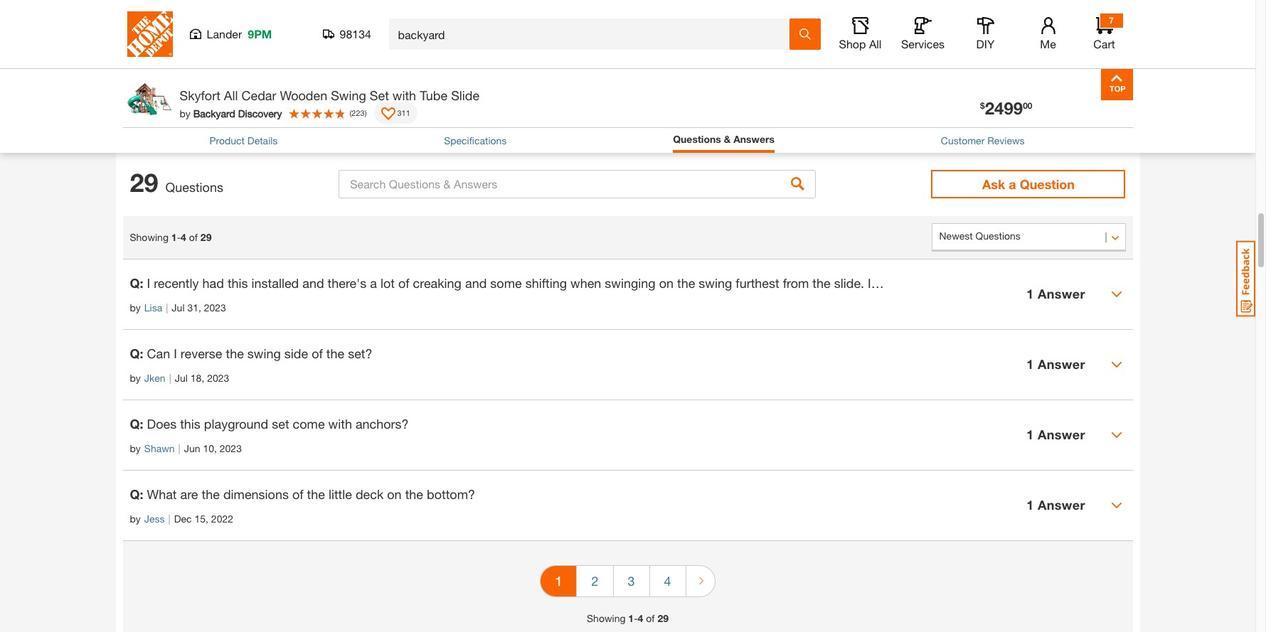 Task type: describe. For each thing, give the bounding box(es) containing it.
98134
[[340, 27, 371, 41]]

( 223 )
[[350, 108, 367, 117]]

cedar
[[242, 88, 276, 103]]

15,
[[195, 513, 208, 525]]

29 questions
[[130, 167, 223, 198]]

answer for can i reverse the swing side of the set?
[[1038, 357, 1086, 372]]

display image
[[381, 107, 395, 122]]

0 horizontal spatial this
[[180, 416, 201, 432]]

1 for does this playground set come with anchors?
[[1027, 427, 1034, 443]]

1 vertical spatial showing 1 - 4 of 29
[[587, 612, 669, 625]]

q: what are the dimensions of the little deck on the bottom?
[[130, 487, 475, 502]]

is
[[1143, 275, 1152, 291]]

feedback.
[[376, 59, 420, 71]]

2
[[592, 573, 599, 589]]

the right are
[[202, 487, 220, 502]]

shifting
[[526, 275, 567, 291]]

manufacturer warranty
[[635, 8, 737, 20]]

jul for recently
[[172, 301, 185, 314]]

reverse
[[181, 346, 222, 361]]

2499
[[985, 98, 1023, 118]]

dec
[[174, 513, 192, 525]]

the left set?
[[327, 346, 345, 361]]

of right part
[[933, 275, 945, 291]]

1 horizontal spatial and
[[303, 275, 324, 291]]

lisa button
[[144, 300, 162, 315]]

q: for q: can i reverse the swing side of the set?
[[130, 346, 143, 361]]

compliant
[[416, 8, 462, 20]]

reviews
[[988, 134, 1025, 147]]

astm
[[386, 8, 413, 20]]

2 caret image from the top
[[1111, 430, 1123, 441]]

2 horizontal spatial and
[[465, 275, 487, 291]]

deck
[[356, 487, 384, 502]]

the right 'reverse'
[[226, 346, 244, 361]]

product image image
[[126, 75, 173, 122]]

questions & answers 29 questions
[[123, 99, 253, 134]]

process
[[1015, 275, 1060, 291]]

by for does
[[130, 442, 141, 454]]

ask a question
[[983, 176, 1075, 192]]

caret image
[[1111, 359, 1123, 371]]

diy button
[[963, 17, 1009, 51]]

how can we improve our product information? provide feedback. link
[[130, 59, 420, 71]]

answer for what are the dimensions of the little deck on the bottom?
[[1038, 498, 1086, 513]]

of down 4 link
[[646, 612, 655, 625]]

| for recently
[[166, 301, 168, 314]]

223
[[352, 108, 365, 117]]

set?
[[348, 346, 373, 361]]

the right "from"
[[813, 275, 831, 291]]

of right lot
[[398, 275, 410, 291]]

jess
[[144, 513, 165, 525]]

311
[[397, 108, 410, 117]]

creaking
[[413, 275, 462, 291]]

| for are
[[168, 513, 171, 525]]

backyard
[[193, 107, 235, 119]]

swing
[[331, 88, 366, 103]]

cart
[[1094, 37, 1116, 51]]

311 button
[[374, 102, 418, 124]]

0 vertical spatial on
[[659, 275, 674, 291]]

2 link
[[577, 566, 613, 597]]

part
[[907, 275, 930, 291]]

manufacturer
[[635, 8, 694, 20]]

jess button
[[144, 511, 165, 526]]

1 for i recently had this installed and there's a lot of creaking and some shifting when swinging on the swing furthest from the slide. is that part of the settling process or something is wrong?
[[1027, 286, 1034, 302]]

side
[[285, 346, 308, 361]]

set
[[272, 416, 289, 432]]

is
[[868, 275, 878, 291]]

we
[[172, 59, 185, 71]]

the left 'bottom?' at the left bottom of page
[[405, 487, 423, 502]]

certifications and listings
[[137, 8, 252, 20]]

how can we improve our product information? provide feedback.
[[130, 59, 420, 71]]

1 answer for q: can i reverse the swing side of the set?
[[1027, 357, 1086, 372]]

0 horizontal spatial i
[[147, 275, 150, 291]]

by lisa | jul 31, 2023
[[130, 301, 226, 314]]

lot
[[381, 275, 395, 291]]

a inside questions element
[[370, 275, 377, 291]]

playground
[[204, 416, 268, 432]]

jun
[[184, 442, 200, 454]]

1 horizontal spatial 4
[[638, 612, 644, 625]]

lander
[[207, 27, 242, 41]]

the left little
[[307, 487, 325, 502]]

1 horizontal spatial swing
[[699, 275, 732, 291]]

slide
[[451, 88, 480, 103]]

00
[[1023, 100, 1033, 111]]

information?
[[281, 59, 337, 71]]

improve
[[188, 59, 224, 71]]

can
[[147, 346, 170, 361]]

product
[[209, 134, 245, 147]]

feedback link image
[[1237, 241, 1256, 317]]

navigation containing 2
[[540, 556, 716, 611]]

how
[[130, 59, 150, 71]]

5
[[884, 8, 890, 20]]

2 warranty from the left
[[950, 8, 990, 20]]

10,
[[203, 442, 217, 454]]

furthest
[[736, 275, 780, 291]]

| for this
[[178, 442, 181, 454]]

jken
[[144, 372, 166, 384]]

by shawn | jun 10, 2023
[[130, 442, 242, 454]]

answer for does this playground set come with anchors?
[[1038, 427, 1086, 443]]

1 horizontal spatial -
[[634, 612, 638, 625]]

certifications
[[137, 8, 196, 20]]

the left settling
[[948, 275, 966, 291]]

caret image for bottom?
[[1111, 500, 1123, 511]]

1 warranty from the left
[[697, 8, 737, 20]]

3
[[628, 573, 635, 589]]

what
[[147, 487, 177, 502]]

$
[[981, 100, 985, 111]]

year
[[892, 8, 912, 20]]

something
[[1079, 275, 1139, 291]]

me
[[1041, 37, 1057, 51]]

jul for i
[[175, 372, 188, 384]]

recently
[[154, 275, 199, 291]]

29 inside "questions & answers 29 questions"
[[123, 122, 134, 134]]

5 year limited warranty
[[884, 8, 990, 20]]

2022
[[211, 513, 233, 525]]

shawn
[[144, 442, 175, 454]]



Task type: vqa. For each thing, say whether or not it's contained in the screenshot.
How Can We Improve Our Product Information? Provide Feedback. link
yes



Task type: locate. For each thing, give the bounding box(es) containing it.
1 vertical spatial showing
[[587, 612, 626, 625]]

of up recently
[[189, 231, 198, 244]]

this right had
[[228, 275, 248, 291]]

1 vertical spatial caret image
[[1111, 430, 1123, 441]]

| right lisa button
[[166, 301, 168, 314]]

and left some
[[465, 275, 487, 291]]

| for i
[[169, 372, 171, 384]]

& for questions & answers 29 questions
[[188, 99, 197, 115]]

31,
[[187, 301, 201, 314]]

q: does this playground set come with anchors?
[[130, 416, 409, 432]]

showing
[[130, 231, 169, 244], [587, 612, 626, 625]]

1 vertical spatial this
[[180, 416, 201, 432]]

wrong?
[[1156, 275, 1198, 291]]

0 vertical spatial this
[[228, 275, 248, 291]]

all up by backyard discovery
[[224, 88, 238, 103]]

from
[[783, 275, 809, 291]]

services button
[[901, 17, 946, 51]]

questions inside 29 questions
[[165, 179, 223, 195]]

ask
[[983, 176, 1006, 192]]

0 vertical spatial jul
[[172, 301, 185, 314]]

2 1 answer from the top
[[1027, 357, 1086, 372]]

0 vertical spatial 2023
[[204, 301, 226, 314]]

little
[[329, 487, 352, 502]]

i
[[147, 275, 150, 291], [174, 346, 177, 361]]

installed
[[252, 275, 299, 291]]

caret image
[[1111, 289, 1123, 300], [1111, 430, 1123, 441], [1111, 500, 1123, 511]]

questions & answers button
[[673, 132, 775, 149], [673, 132, 775, 147]]

with right come
[[328, 416, 352, 432]]

2 q: from the top
[[130, 346, 143, 361]]

0 vertical spatial answers
[[201, 99, 253, 115]]

q: left what
[[130, 487, 143, 502]]

3 1 answer from the top
[[1027, 427, 1086, 443]]

1 answer for q: does this playground set come with anchors?
[[1027, 427, 1086, 443]]

this up "jun"
[[180, 416, 201, 432]]

diy
[[977, 37, 995, 51]]

2023 right 10,
[[220, 442, 242, 454]]

by left jess button
[[130, 513, 141, 525]]

1 horizontal spatial showing 1 - 4 of 29
[[587, 612, 669, 625]]

shawn button
[[144, 441, 175, 456]]

2 horizontal spatial 4
[[664, 573, 671, 589]]

0 vertical spatial with
[[393, 88, 416, 103]]

product details
[[209, 134, 278, 147]]

2 vertical spatial 2023
[[220, 442, 242, 454]]

1 horizontal spatial all
[[870, 37, 882, 51]]

1 vertical spatial with
[[328, 416, 352, 432]]

i up lisa button
[[147, 275, 150, 291]]

1 answer for q: what are the dimensions of the little deck on the bottom?
[[1027, 498, 1086, 513]]

questions element
[[123, 259, 1198, 541]]

top button
[[1101, 68, 1133, 100]]

0 vertical spatial showing
[[130, 231, 169, 244]]

2 vertical spatial 4
[[638, 612, 644, 625]]

showing up recently
[[130, 231, 169, 244]]

on right swinging
[[659, 275, 674, 291]]

with up 311
[[393, 88, 416, 103]]

4 right 3
[[664, 573, 671, 589]]

1 vertical spatial on
[[387, 487, 402, 502]]

|
[[166, 301, 168, 314], [169, 372, 171, 384], [178, 442, 181, 454], [168, 513, 171, 525]]

warranty
[[697, 8, 737, 20], [950, 8, 990, 20]]

lisa
[[144, 301, 162, 314]]

swinging
[[605, 275, 656, 291]]

1 vertical spatial 4
[[664, 573, 671, 589]]

astm compliant
[[386, 8, 462, 20]]

0 vertical spatial caret image
[[1111, 289, 1123, 300]]

1 1 answer from the top
[[1027, 286, 1086, 302]]

Search Questions & Answers text field
[[339, 170, 816, 198]]

1 for can i reverse the swing side of the set?
[[1027, 357, 1034, 372]]

by jess | dec 15, 2022
[[130, 513, 233, 525]]

product
[[244, 59, 278, 71]]

1 answer from the top
[[1038, 286, 1086, 302]]

q: for q: i recently had this installed and there's a lot of creaking and some shifting when swinging on the swing furthest from the slide. is that part of the settling process or something is wrong?
[[130, 275, 143, 291]]

ask a question button
[[932, 170, 1126, 198]]

by for i
[[130, 301, 141, 314]]

| left dec
[[168, 513, 171, 525]]

by left shawn button
[[130, 442, 141, 454]]

q: left recently
[[130, 275, 143, 291]]

wooden
[[280, 88, 327, 103]]

all for shop
[[870, 37, 882, 51]]

1 vertical spatial a
[[370, 275, 377, 291]]

0 horizontal spatial and
[[198, 8, 215, 20]]

settling
[[970, 275, 1011, 291]]

& for questions & answers
[[724, 133, 731, 145]]

answers for questions & answers
[[734, 133, 775, 145]]

4
[[181, 231, 186, 244], [664, 573, 671, 589], [638, 612, 644, 625]]

4 up recently
[[181, 231, 186, 244]]

0 horizontal spatial answers
[[201, 99, 253, 115]]

-
[[177, 231, 181, 244], [634, 612, 638, 625]]

4 answer from the top
[[1038, 498, 1086, 513]]

the home depot logo image
[[127, 11, 173, 57]]

0 horizontal spatial swing
[[248, 346, 281, 361]]

| right jken
[[169, 372, 171, 384]]

a
[[1009, 176, 1017, 192], [370, 275, 377, 291]]

answer for i recently had this installed and there's a lot of creaking and some shifting when swinging on the swing furthest from the slide. is that part of the settling process or something is wrong?
[[1038, 286, 1086, 302]]

some
[[491, 275, 522, 291]]

1
[[171, 231, 177, 244], [1027, 286, 1034, 302], [1027, 357, 1034, 372], [1027, 427, 1034, 443], [1027, 498, 1034, 513], [629, 612, 634, 625]]

0 horizontal spatial all
[[224, 88, 238, 103]]

of right dimensions
[[292, 487, 304, 502]]

set
[[370, 88, 389, 103]]

answers for questions & answers 29 questions
[[201, 99, 253, 115]]

q:
[[130, 275, 143, 291], [130, 346, 143, 361], [130, 416, 143, 432], [130, 487, 143, 502]]

questions
[[123, 99, 185, 115], [137, 122, 182, 134], [673, 133, 721, 145], [165, 179, 223, 195]]

18,
[[191, 372, 204, 384]]

2023 for reverse
[[207, 372, 229, 384]]

1 vertical spatial 2023
[[207, 372, 229, 384]]

What can we help you find today? search field
[[398, 19, 789, 49]]

1 horizontal spatial with
[[393, 88, 416, 103]]

0 horizontal spatial with
[[328, 416, 352, 432]]

navigation
[[540, 556, 716, 611]]

does
[[147, 416, 177, 432]]

by backyard discovery
[[180, 107, 282, 119]]

3 answer from the top
[[1038, 427, 1086, 443]]

1 vertical spatial i
[[174, 346, 177, 361]]

0 horizontal spatial showing 1 - 4 of 29
[[130, 231, 212, 244]]

jken button
[[144, 371, 166, 385]]

and up "lander"
[[198, 8, 215, 20]]

q: for q: does this playground set come with anchors?
[[130, 416, 143, 432]]

of
[[189, 231, 198, 244], [398, 275, 410, 291], [933, 275, 945, 291], [312, 346, 323, 361], [292, 487, 304, 502], [646, 612, 655, 625]]

me button
[[1026, 17, 1071, 51]]

questions & answers
[[673, 133, 775, 145]]

1 horizontal spatial on
[[659, 275, 674, 291]]

3 link
[[614, 566, 649, 597]]

- down the 3 "link"
[[634, 612, 638, 625]]

3 q: from the top
[[130, 416, 143, 432]]

come
[[293, 416, 325, 432]]

7
[[1109, 15, 1114, 26]]

2023 right 31,
[[204, 301, 226, 314]]

jul left 18,
[[175, 372, 188, 384]]

| left "jun"
[[178, 442, 181, 454]]

and left there's
[[303, 275, 324, 291]]

2 vertical spatial caret image
[[1111, 500, 1123, 511]]

with inside questions element
[[328, 416, 352, 432]]

by left jken button
[[130, 372, 141, 384]]

q: for q: what are the dimensions of the little deck on the bottom?
[[130, 487, 143, 502]]

shop all button
[[838, 17, 883, 51]]

warranty up diy
[[950, 8, 990, 20]]

1 vertical spatial all
[[224, 88, 238, 103]]

showing down the 2 link
[[587, 612, 626, 625]]

& inside "questions & answers 29 questions"
[[188, 99, 197, 115]]

3 caret image from the top
[[1111, 500, 1123, 511]]

4 q: from the top
[[130, 487, 143, 502]]

- up recently
[[177, 231, 181, 244]]

a right ask
[[1009, 176, 1017, 192]]

1 horizontal spatial &
[[724, 133, 731, 145]]

2023 for playground
[[220, 442, 242, 454]]

0 horizontal spatial 4
[[181, 231, 186, 244]]

1 horizontal spatial warranty
[[950, 8, 990, 20]]

discovery
[[238, 107, 282, 119]]

on right deck
[[387, 487, 402, 502]]

1 caret image from the top
[[1111, 289, 1123, 300]]

0 vertical spatial &
[[188, 99, 197, 115]]

0 vertical spatial swing
[[699, 275, 732, 291]]

1 vertical spatial answers
[[734, 133, 775, 145]]

0 horizontal spatial -
[[177, 231, 181, 244]]

0 vertical spatial all
[[870, 37, 882, 51]]

q: i recently had this installed and there's a lot of creaking and some shifting when swinging on the swing furthest from the slide. is that part of the settling process or something is wrong?
[[130, 275, 1198, 291]]

by for can
[[130, 372, 141, 384]]

with for set
[[393, 88, 416, 103]]

1 vertical spatial jul
[[175, 372, 188, 384]]

of right side
[[312, 346, 323, 361]]

answers inside "questions & answers 29 questions"
[[201, 99, 253, 115]]

showing 1 - 4 of 29 down the 3 "link"
[[587, 612, 669, 625]]

slide.
[[835, 275, 865, 291]]

0 vertical spatial a
[[1009, 176, 1017, 192]]

by down skyfort
[[180, 107, 191, 119]]

1 for what are the dimensions of the little deck on the bottom?
[[1027, 498, 1034, 513]]

98134 button
[[323, 27, 372, 41]]

2023 right 18,
[[207, 372, 229, 384]]

1 horizontal spatial this
[[228, 275, 248, 291]]

$ 2499 00
[[981, 98, 1033, 118]]

all inside button
[[870, 37, 882, 51]]

skyfort all cedar wooden swing set with tube slide
[[180, 88, 480, 103]]

or
[[1064, 275, 1076, 291]]

with for come
[[328, 416, 352, 432]]

4 1 answer from the top
[[1027, 498, 1086, 513]]

1 horizontal spatial answers
[[734, 133, 775, 145]]

all for skyfort
[[224, 88, 238, 103]]

shop
[[839, 37, 866, 51]]

0 horizontal spatial &
[[188, 99, 197, 115]]

tube
[[420, 88, 448, 103]]

1 q: from the top
[[130, 275, 143, 291]]

listings
[[218, 8, 252, 20]]

2 answer from the top
[[1038, 357, 1086, 372]]

1 vertical spatial -
[[634, 612, 638, 625]]

jul left 31,
[[172, 301, 185, 314]]

1 answer for q: i recently had this installed and there's a lot of creaking and some shifting when swinging on the swing furthest from the slide. is that part of the settling process or something is wrong?
[[1027, 286, 1086, 302]]

are
[[180, 487, 198, 502]]

(
[[350, 108, 352, 117]]

the
[[677, 275, 695, 291], [813, 275, 831, 291], [948, 275, 966, 291], [226, 346, 244, 361], [327, 346, 345, 361], [202, 487, 220, 502], [307, 487, 325, 502], [405, 487, 423, 502]]

i right can
[[174, 346, 177, 361]]

0 horizontal spatial a
[[370, 275, 377, 291]]

this
[[228, 275, 248, 291], [180, 416, 201, 432]]

q: left does
[[130, 416, 143, 432]]

cart 7
[[1094, 15, 1116, 51]]

answers
[[201, 99, 253, 115], [734, 133, 775, 145]]

0 horizontal spatial warranty
[[697, 8, 737, 20]]

showing 1 - 4 of 29 up recently
[[130, 231, 212, 244]]

provide
[[340, 59, 373, 71]]

by left lisa button
[[130, 301, 141, 314]]

1 horizontal spatial i
[[174, 346, 177, 361]]

on
[[659, 275, 674, 291], [387, 487, 402, 502]]

warranty right manufacturer
[[697, 8, 737, 20]]

0 vertical spatial i
[[147, 275, 150, 291]]

details
[[248, 134, 278, 147]]

all right "shop" on the right of the page
[[870, 37, 882, 51]]

q: left can
[[130, 346, 143, 361]]

the right swinging
[[677, 275, 695, 291]]

swing left furthest
[[699, 275, 732, 291]]

2023 for had
[[204, 301, 226, 314]]

2023
[[204, 301, 226, 314], [207, 372, 229, 384], [220, 442, 242, 454]]

0 vertical spatial 4
[[181, 231, 186, 244]]

specifications
[[444, 134, 507, 147]]

0 horizontal spatial showing
[[130, 231, 169, 244]]

4 link
[[650, 566, 686, 597]]

1 vertical spatial &
[[724, 133, 731, 145]]

by for what
[[130, 513, 141, 525]]

1 horizontal spatial a
[[1009, 176, 1017, 192]]

answer
[[1038, 286, 1086, 302], [1038, 357, 1086, 372], [1038, 427, 1086, 443], [1038, 498, 1086, 513]]

1 vertical spatial swing
[[248, 346, 281, 361]]

caret image for creaking
[[1111, 289, 1123, 300]]

skyfort
[[180, 88, 220, 103]]

4 down the 3 "link"
[[638, 612, 644, 625]]

a left lot
[[370, 275, 377, 291]]

lander 9pm
[[207, 27, 272, 41]]

swing left side
[[248, 346, 281, 361]]

0 vertical spatial -
[[177, 231, 181, 244]]

0 vertical spatial showing 1 - 4 of 29
[[130, 231, 212, 244]]

1 horizontal spatial showing
[[587, 612, 626, 625]]

limited
[[915, 8, 947, 20]]

a inside button
[[1009, 176, 1017, 192]]

0 horizontal spatial on
[[387, 487, 402, 502]]



